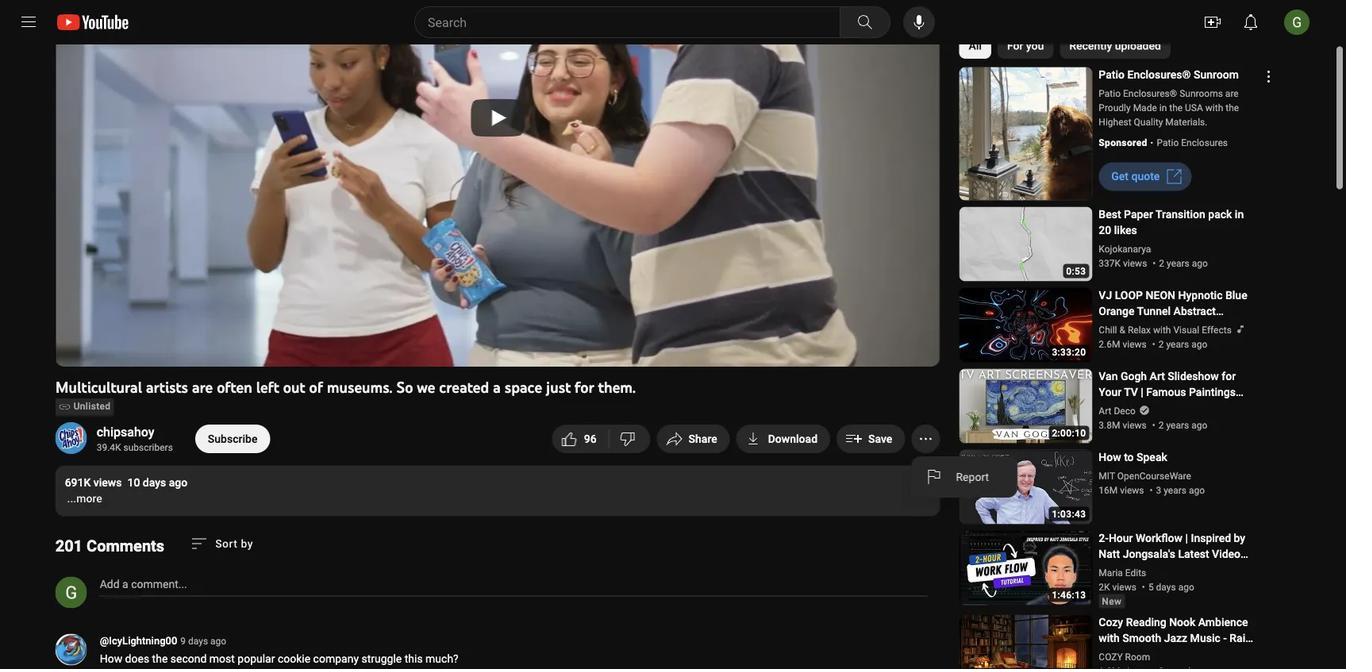 Task type: locate. For each thing, give the bounding box(es) containing it.
views for 337k views
[[1123, 258, 1147, 269]]

cozy
[[1099, 651, 1123, 662]]

views for 691k views
[[94, 476, 122, 489]]

video down the inspired
[[1212, 548, 1241, 561]]

the down the sunroom
[[1226, 102, 1239, 113]]

0 vertical spatial are
[[1225, 88, 1239, 99]]

years up neon
[[1167, 258, 1190, 269]]

days right 10
[[143, 476, 166, 489]]

1 vertical spatial a
[[122, 578, 128, 591]]

201
[[55, 537, 83, 556]]

days up second
[[188, 636, 208, 647]]

are left 'often'
[[192, 378, 213, 397]]

1 horizontal spatial &
[[1156, 648, 1164, 661]]

& up sleep
[[1156, 648, 1164, 661]]

patio for enclosures
[[1157, 137, 1179, 148]]

paper
[[1124, 208, 1153, 221]]

39.4k
[[97, 442, 121, 453]]

report option
[[911, 463, 1017, 492]]

0 vertical spatial with
[[1206, 102, 1223, 113]]

0 horizontal spatial in
[[1159, 102, 1167, 113]]

patio down materials.
[[1157, 137, 1179, 148]]

2 horizontal spatial |
[[1185, 532, 1188, 545]]

art deco
[[1099, 405, 1136, 416]]

video inside 2-hour workflow | inspired by natt jongsala's latest video how did money evolve?
[[1212, 548, 1241, 561]]

youtube video player element
[[55, 0, 940, 367]]

0 horizontal spatial days
[[143, 476, 166, 489]]

1:46:13 link
[[959, 531, 1092, 607]]

years down 'visual'
[[1166, 339, 1189, 350]]

2 vertical spatial with
[[1099, 632, 1120, 645]]

are down the sunroom
[[1225, 88, 1239, 99]]

0 vertical spatial video
[[1161, 321, 1190, 334]]

1 vertical spatial how
[[1099, 564, 1121, 577]]

screensaver inside vj loop neon hypnotic blue orange tunnel abstract background video lines pattern 4k screensaver
[[1114, 337, 1175, 350]]

new
[[1102, 596, 1122, 607]]

16m
[[1099, 485, 1118, 496]]

0 vertical spatial 9
[[584, 432, 590, 445]]

0 vertical spatial |
[[1141, 386, 1144, 399]]

5 days ago
[[1148, 581, 1194, 593]]

2:00:10 link
[[959, 369, 1092, 445]]

years down hours,
[[1166, 419, 1189, 431]]

0 vertical spatial in
[[1159, 102, 1167, 113]]

@icylightning00
[[100, 635, 177, 647]]

views down "deco"
[[1123, 419, 1147, 431]]

2 vertical spatial 2 years ago
[[1159, 419, 1207, 431]]

1 horizontal spatial are
[[1225, 88, 1239, 99]]

we
[[417, 378, 435, 397]]

a left space
[[493, 378, 501, 397]]

second
[[170, 652, 207, 666]]

0 vertical spatial patio
[[1099, 68, 1125, 81]]

add
[[100, 578, 120, 591]]

to
[[1124, 451, 1134, 464]]

in right made
[[1159, 102, 1167, 113]]

2 vertical spatial patio
[[1157, 137, 1179, 148]]

how to speak by mit opencourseware 16,759,729 views 3 years ago 1 hour, 3 minutes element
[[1099, 450, 1259, 466]]

natt
[[1099, 548, 1120, 561]]

download button
[[736, 425, 830, 453]]

artists
[[146, 378, 188, 397]]

years for tv
[[1166, 419, 1189, 431]]

1 horizontal spatial a
[[493, 378, 501, 397]]

2 horizontal spatial days
[[1156, 581, 1176, 593]]

ago down hours,
[[1192, 419, 1207, 431]]

0 vertical spatial screensaver
[[1114, 337, 1175, 350]]

sunrooms
[[1180, 88, 1223, 99]]

0 horizontal spatial with
[[1099, 632, 1120, 645]]

comments
[[87, 537, 164, 556]]

screensaver
[[1114, 337, 1175, 350], [1099, 402, 1160, 415]]

0 horizontal spatial by
[[241, 538, 253, 551]]

patio down recently uploaded
[[1099, 68, 1125, 81]]

1:03:43 link
[[959, 450, 1092, 526]]

edits
[[1125, 567, 1146, 578]]

ago for 3.8m views
[[1192, 419, 1207, 431]]

2 for tunnel
[[1159, 339, 1164, 350]]

& up 2.6m views
[[1120, 324, 1125, 335]]

2 vertical spatial how
[[100, 652, 122, 666]]

mit
[[1099, 470, 1115, 481]]

relax
[[1128, 324, 1151, 335]]

years for tunnel
[[1166, 339, 1189, 350]]

1 horizontal spatial art
[[1150, 370, 1165, 383]]

1 horizontal spatial in
[[1235, 208, 1244, 221]]

0 horizontal spatial a
[[122, 578, 128, 591]]

1 horizontal spatial by
[[1234, 532, 1246, 545]]

16m views
[[1099, 485, 1144, 496]]

ago up hypnotic
[[1192, 258, 1208, 269]]

2k views
[[1099, 581, 1137, 593]]

ago down lines
[[1192, 339, 1207, 350]]

1 vertical spatial enclosures®
[[1123, 88, 1177, 99]]

337k
[[1099, 258, 1121, 269]]

1 vertical spatial are
[[192, 378, 213, 397]]

speak
[[1137, 451, 1167, 464]]

by inside sort by dropdown button
[[241, 538, 253, 551]]

0 horizontal spatial art
[[1099, 405, 1112, 416]]

in inside the patio enclosures® sunroom patio enclosures® sunrooms are proudly made in the usa with the highest quality materials.
[[1159, 102, 1167, 113]]

screensaver down relax
[[1114, 337, 1175, 350]]

Save text field
[[868, 432, 892, 445]]

| right the tv
[[1141, 386, 1144, 399]]

so
[[396, 378, 413, 397]]

1 hour, 46 minutes, 13 seconds element
[[1052, 589, 1086, 600]]

1 vertical spatial in
[[1235, 208, 1244, 221]]

1 horizontal spatial days
[[188, 636, 208, 647]]

views down mit opencourseware
[[1120, 485, 1144, 496]]

subscribers
[[123, 442, 173, 453]]

with
[[1206, 102, 1223, 113], [1153, 324, 1171, 335], [1099, 632, 1120, 645]]

0 vertical spatial 2 years ago
[[1159, 258, 1208, 269]]

a right add
[[122, 578, 128, 591]]

the up materials.
[[1169, 102, 1183, 113]]

ago down evolve?
[[1178, 581, 1194, 593]]

made
[[1133, 102, 1157, 113]]

| down famous at right bottom
[[1163, 402, 1166, 415]]

deco
[[1114, 405, 1136, 416]]

out
[[283, 378, 305, 397]]

0 horizontal spatial video
[[1161, 321, 1190, 334]]

comment...
[[131, 578, 187, 591]]

no
[[1213, 402, 1227, 415]]

left
[[256, 378, 279, 397]]

are inside the patio enclosures® sunroom patio enclosures® sunrooms are proudly made in the usa with the highest quality materials.
[[1225, 88, 1239, 99]]

often
[[217, 378, 252, 397]]

for down "room"
[[1139, 664, 1153, 669]]

1 vertical spatial 2 years ago
[[1159, 339, 1207, 350]]

van gogh art slideshow for your tv | famous paintings screensaver | 2 hours, no sound by art deco 3,855,552 views 2 years ago 2 hours element
[[1099, 369, 1259, 431]]

cookie
[[278, 652, 310, 666]]

0 vertical spatial art
[[1150, 370, 1165, 383]]

days for 10
[[143, 476, 166, 489]]

39.4k subscribers element
[[97, 441, 173, 455]]

art up the 3.8m
[[1099, 405, 1112, 416]]

views down kojokanarya
[[1123, 258, 1147, 269]]

views for 16m views
[[1120, 485, 1144, 496]]

1 vertical spatial screensaver
[[1099, 402, 1160, 415]]

tab list containing all
[[959, 27, 1177, 65]]

1 horizontal spatial for
[[1139, 664, 1153, 669]]

ago for 337k views
[[1192, 258, 1208, 269]]

art up famous at right bottom
[[1150, 370, 1165, 383]]

-
[[1223, 632, 1227, 645]]

cozy reading nook ambience with smooth jazz music - rain on window & warm fireplace sounds for sleep
[[1099, 616, 1252, 669]]

ago down how to speak by mit opencourseware 16,759,729 views 3 years ago 1 hour, 3 minutes element
[[1189, 485, 1205, 496]]

for up paintings on the right
[[1222, 370, 1236, 383]]

| up the latest
[[1185, 532, 1188, 545]]

days inside '@icylightning00 9 days ago how does the second most popular cookie company struggle this much?'
[[188, 636, 208, 647]]

views left 10
[[94, 476, 122, 489]]

2 years ago down 'visual'
[[1159, 339, 1207, 350]]

video inside vj loop neon hypnotic blue orange tunnel abstract background video lines pattern 4k screensaver
[[1161, 321, 1190, 334]]

0 vertical spatial &
[[1120, 324, 1125, 335]]

orange
[[1099, 305, 1135, 318]]

1 horizontal spatial with
[[1153, 324, 1171, 335]]

1 vertical spatial with
[[1153, 324, 1171, 335]]

uploaded
[[1115, 39, 1161, 52]]

views down relax
[[1123, 339, 1147, 350]]

ambience
[[1198, 616, 1248, 629]]

3.8m views
[[1099, 419, 1147, 431]]

by right the inspired
[[1234, 532, 1246, 545]]

room
[[1125, 651, 1150, 662]]

video down abstract
[[1161, 321, 1190, 334]]

2 horizontal spatial with
[[1206, 102, 1223, 113]]

@icylightning00 link
[[100, 634, 177, 650]]

this
[[405, 652, 423, 666]]

2 horizontal spatial the
[[1226, 102, 1239, 113]]

in right pack
[[1235, 208, 1244, 221]]

4k
[[1099, 337, 1111, 350]]

with down sunrooms at the right top
[[1206, 102, 1223, 113]]

2-
[[1099, 532, 1109, 545]]

None search field
[[386, 6, 894, 38]]

ago up most
[[210, 636, 226, 647]]

0 horizontal spatial &
[[1120, 324, 1125, 335]]

patio up proudly
[[1099, 88, 1121, 99]]

1 vertical spatial video
[[1212, 548, 1241, 561]]

quality
[[1134, 116, 1163, 127]]

how left does
[[100, 652, 122, 666]]

background
[[1099, 321, 1158, 334]]

1 vertical spatial 9
[[180, 636, 186, 647]]

1 vertical spatial |
[[1163, 402, 1166, 415]]

Add a comment... text field
[[100, 578, 187, 591]]

2 vertical spatial days
[[188, 636, 208, 647]]

with inside the patio enclosures® sunroom patio enclosures® sunrooms are proudly made in the usa with the highest quality materials.
[[1206, 102, 1223, 113]]

with down cozy
[[1099, 632, 1120, 645]]

2:00:10
[[1052, 427, 1086, 439]]

video
[[1161, 321, 1190, 334], [1212, 548, 1241, 561]]

by inside 2-hour workflow | inspired by natt jongsala's latest video how did money evolve?
[[1234, 532, 1246, 545]]

for right just
[[575, 378, 594, 397]]

1 vertical spatial days
[[1156, 581, 1176, 593]]

2 vertical spatial |
[[1185, 532, 1188, 545]]

in
[[1159, 102, 1167, 113], [1235, 208, 1244, 221]]

the right does
[[152, 652, 168, 666]]

how inside '@icylightning00 9 days ago how does the second most popular cookie company struggle this much?'
[[100, 652, 122, 666]]

1 vertical spatial &
[[1156, 648, 1164, 661]]

for you
[[1007, 39, 1044, 52]]

your
[[1099, 386, 1122, 399]]

2 years ago up hypnotic
[[1159, 258, 1208, 269]]

how down natt
[[1099, 564, 1121, 577]]

gary orlando image
[[55, 577, 87, 608]]

3 hours, 33 minutes, 20 seconds element
[[1052, 346, 1086, 358]]

1 horizontal spatial the
[[1169, 102, 1183, 113]]

sponsored
[[1099, 137, 1147, 148]]

best paper transition pack in 20 likes
[[1099, 208, 1244, 237]]

tv
[[1124, 386, 1138, 399]]

tab list
[[959, 27, 1177, 65]]

likes
[[1114, 224, 1137, 237]]

music
[[1190, 632, 1221, 645]]

0 horizontal spatial are
[[192, 378, 213, 397]]

1 vertical spatial art
[[1099, 405, 1112, 416]]

1 horizontal spatial video
[[1212, 548, 1241, 561]]

unlisted status
[[55, 398, 114, 416]]

smooth
[[1123, 632, 1161, 645]]

by right sort
[[241, 538, 253, 551]]

0 horizontal spatial 9
[[180, 636, 186, 647]]

0 horizontal spatial the
[[152, 652, 168, 666]]

days right 5
[[1156, 581, 1176, 593]]

0 vertical spatial days
[[143, 476, 166, 489]]

screensaver inside van gogh art slideshow for your tv | famous paintings screensaver | 2 hours, no sound
[[1099, 402, 1160, 415]]

views down the maria edits
[[1112, 581, 1137, 593]]

691k
[[65, 476, 91, 489]]

van gogh art slideshow for your tv | famous paintings screensaver | 2 hours, no sound
[[1099, 370, 1236, 431]]

0:53
[[1066, 266, 1086, 277]]

multicultural artists are often left out of museums. so we created a space just for them.
[[55, 378, 636, 397]]

ago inside '@icylightning00 9 days ago how does the second most popular cookie company struggle this much?'
[[210, 636, 226, 647]]

pattern
[[1222, 321, 1258, 334]]

pack
[[1208, 208, 1232, 221]]

days
[[143, 476, 166, 489], [1156, 581, 1176, 593], [188, 636, 208, 647]]

how inside 2-hour workflow | inspired by natt jongsala's latest video how did money evolve?
[[1099, 564, 1121, 577]]

sunroom
[[1194, 68, 1239, 81]]

how up mit
[[1099, 451, 1121, 464]]

a
[[493, 378, 501, 397], [122, 578, 128, 591]]

2 horizontal spatial for
[[1222, 370, 1236, 383]]

share button
[[657, 425, 730, 453]]

with down "tunnel"
[[1153, 324, 1171, 335]]

9
[[584, 432, 590, 445], [180, 636, 186, 647]]

screensaver down the tv
[[1099, 402, 1160, 415]]

2 years ago down hours,
[[1159, 419, 1207, 431]]

1 hour, 3 minutes, 43 seconds element
[[1052, 508, 1086, 520]]

them.
[[598, 378, 636, 397]]



Task type: vqa. For each thing, say whether or not it's contained in the screenshot.
the 1.99M
no



Task type: describe. For each thing, give the bounding box(es) containing it.
get quote
[[1112, 170, 1160, 183]]

chipsahoy 39.4k subscribers
[[97, 424, 173, 453]]

all
[[969, 39, 982, 52]]

3 years ago
[[1156, 485, 1205, 496]]

sleep
[[1156, 664, 1184, 669]]

Download text field
[[768, 432, 818, 445]]

337k views
[[1099, 258, 1147, 269]]

space
[[505, 378, 542, 397]]

save
[[868, 432, 892, 445]]

share
[[689, 432, 717, 445]]

lines
[[1192, 321, 1219, 334]]

video for evolve?
[[1212, 548, 1241, 561]]

1:03:43
[[1052, 508, 1086, 520]]

company
[[313, 652, 359, 666]]

evolve?
[[1179, 564, 1217, 577]]

chill
[[1099, 324, 1117, 335]]

art inside van gogh art slideshow for your tv | famous paintings screensaver | 2 hours, no sound
[[1150, 370, 1165, 383]]

9 inside '@icylightning00 9 days ago how does the second most popular cookie company struggle this much?'
[[180, 636, 186, 647]]

views for 2k views
[[1112, 581, 1137, 593]]

usa
[[1185, 102, 1203, 113]]

best
[[1099, 208, 1121, 221]]

@icylightning00 image
[[55, 634, 87, 666]]

years right 3 at bottom
[[1164, 485, 1187, 496]]

chipsahoy
[[97, 424, 154, 440]]

visual
[[1173, 324, 1200, 335]]

for
[[1007, 39, 1023, 52]]

hours,
[[1178, 402, 1210, 415]]

video for screensaver
[[1161, 321, 1190, 334]]

inspired
[[1191, 532, 1231, 545]]

hypnotic
[[1178, 289, 1223, 302]]

0 horizontal spatial for
[[575, 378, 594, 397]]

vj loop neon hypnotic blue orange tunnel abstract background video lines pattern 4k screensaver
[[1099, 289, 1258, 350]]

avatar image image
[[1284, 10, 1310, 35]]

chipsahoy link
[[97, 423, 156, 441]]

1 horizontal spatial 9
[[584, 432, 590, 445]]

mit opencourseware
[[1099, 470, 1191, 481]]

Subscribe text field
[[208, 432, 258, 445]]

enclosures
[[1181, 137, 1228, 148]]

abstract
[[1174, 305, 1216, 318]]

rain
[[1230, 632, 1252, 645]]

vj loop neon hypnotic blue orange tunnel abstract background video lines pattern 4k screensaver by chill & relax with visual effects 2,630,210 views 2 years ago 3 hours, 33 minutes element
[[1099, 288, 1259, 350]]

views for 2.6m views
[[1123, 339, 1147, 350]]

recently
[[1069, 39, 1112, 52]]

ago for 2k views
[[1178, 581, 1194, 593]]

best paper transition pack in 20 likes by kojokanarya 337,048 views 2 years ago 53 seconds element
[[1099, 207, 1259, 239]]

sort by
[[215, 538, 253, 551]]

years for likes
[[1167, 258, 1190, 269]]

2 for tv
[[1159, 419, 1164, 431]]

patio enclosures® sunroom patio enclosures® sunrooms are proudly made in the usa with the highest quality materials.
[[1099, 68, 1239, 127]]

ago right 10
[[169, 476, 188, 489]]

cozy reading nook ambience with smooth jazz music - rain on window & warm fireplace sounds for sleep by cozy room 1,261,119 views 2 months ago 3 hours, 12 minutes element
[[1099, 615, 1259, 669]]

maria
[[1099, 567, 1123, 578]]

2.6m views
[[1099, 339, 1147, 350]]

0 horizontal spatial |
[[1141, 386, 1144, 399]]

in inside best paper transition pack in 20 likes
[[1235, 208, 1244, 221]]

warm
[[1166, 648, 1196, 661]]

did
[[1124, 564, 1140, 577]]

the inside '@icylightning00 9 days ago how does the second most popular cookie company struggle this much?'
[[152, 652, 168, 666]]

of
[[309, 378, 323, 397]]

Share text field
[[689, 432, 717, 445]]

subscribe
[[208, 432, 258, 445]]

53 seconds element
[[1066, 266, 1086, 277]]

691k views
[[65, 476, 122, 489]]

2 for likes
[[1159, 258, 1164, 269]]

museums.
[[327, 378, 393, 397]]

get
[[1112, 170, 1129, 183]]

2 hours, 10 seconds element
[[1052, 427, 1086, 439]]

ago for 2.6m views
[[1192, 339, 1207, 350]]

with inside cozy reading nook ambience with smooth jazz music - rain on window & warm fireplace sounds for sleep
[[1099, 632, 1120, 645]]

2-hour workflow | inspired by natt jongsala's latest video how did money evolve? by maria edits 2,060 views 5 days ago 1 hour, 46 minutes element
[[1099, 531, 1259, 577]]

& inside cozy reading nook ambience with smooth jazz music - rain on window & warm fireplace sounds for sleep
[[1156, 648, 1164, 661]]

just
[[546, 378, 571, 397]]

2k
[[1099, 581, 1110, 593]]

chill & relax with visual effects
[[1099, 324, 1232, 335]]

much?
[[426, 652, 459, 666]]

2 years ago for video
[[1159, 339, 1207, 350]]

patio for enclosures®
[[1099, 68, 1125, 81]]

paintings
[[1189, 386, 1236, 399]]

201 comments
[[55, 537, 164, 556]]

workflow
[[1136, 532, 1183, 545]]

views for 3.8m views
[[1123, 419, 1147, 431]]

created
[[439, 378, 489, 397]]

gogh
[[1121, 370, 1147, 383]]

you
[[1026, 39, 1044, 52]]

1 vertical spatial patio
[[1099, 88, 1121, 99]]

slideshow
[[1168, 370, 1219, 383]]

famous
[[1146, 386, 1186, 399]]

get quote button
[[1099, 162, 1192, 191]]

| inside 2-hour workflow | inspired by natt jongsala's latest video how did money evolve?
[[1185, 532, 1188, 545]]

Get quote text field
[[1112, 170, 1160, 183]]

days for 5
[[1156, 581, 1176, 593]]

add a comment...
[[100, 578, 187, 591]]

struggle
[[362, 652, 402, 666]]

neon
[[1146, 289, 1176, 302]]

2.6m
[[1099, 339, 1120, 350]]

for inside cozy reading nook ambience with smooth jazz music - rain on window & warm fireplace sounds for sleep
[[1139, 664, 1153, 669]]

patio enclosures
[[1157, 137, 1228, 148]]

highest
[[1099, 116, 1132, 127]]

2 inside van gogh art slideshow for your tv | famous paintings screensaver | 2 hours, no sound
[[1169, 402, 1175, 415]]

loop
[[1115, 289, 1143, 302]]

for inside van gogh art slideshow for your tv | famous paintings screensaver | 2 hours, no sound
[[1222, 370, 1236, 383]]

6
[[590, 432, 597, 445]]

0 vertical spatial how
[[1099, 451, 1121, 464]]

on
[[1099, 648, 1111, 661]]

how to speak
[[1099, 451, 1167, 464]]

0:53 link
[[959, 207, 1092, 283]]

0 vertical spatial enclosures®
[[1127, 68, 1191, 81]]

...more button
[[67, 491, 102, 507]]

quote
[[1131, 170, 1160, 183]]

vj
[[1099, 289, 1112, 302]]

download
[[768, 432, 818, 445]]

3
[[1156, 485, 1161, 496]]

2 years ago for paintings
[[1159, 419, 1207, 431]]

ago for 16m views
[[1189, 485, 1205, 496]]

cozy
[[1099, 616, 1123, 629]]

sounds
[[1099, 664, 1136, 669]]

fireplace
[[1198, 648, 1244, 661]]

subscribe button
[[195, 425, 270, 453]]

...more
[[67, 492, 102, 505]]

popular
[[238, 652, 275, 666]]

0 vertical spatial a
[[493, 378, 501, 397]]

1 horizontal spatial |
[[1163, 402, 1166, 415]]

Search text field
[[428, 12, 837, 33]]



